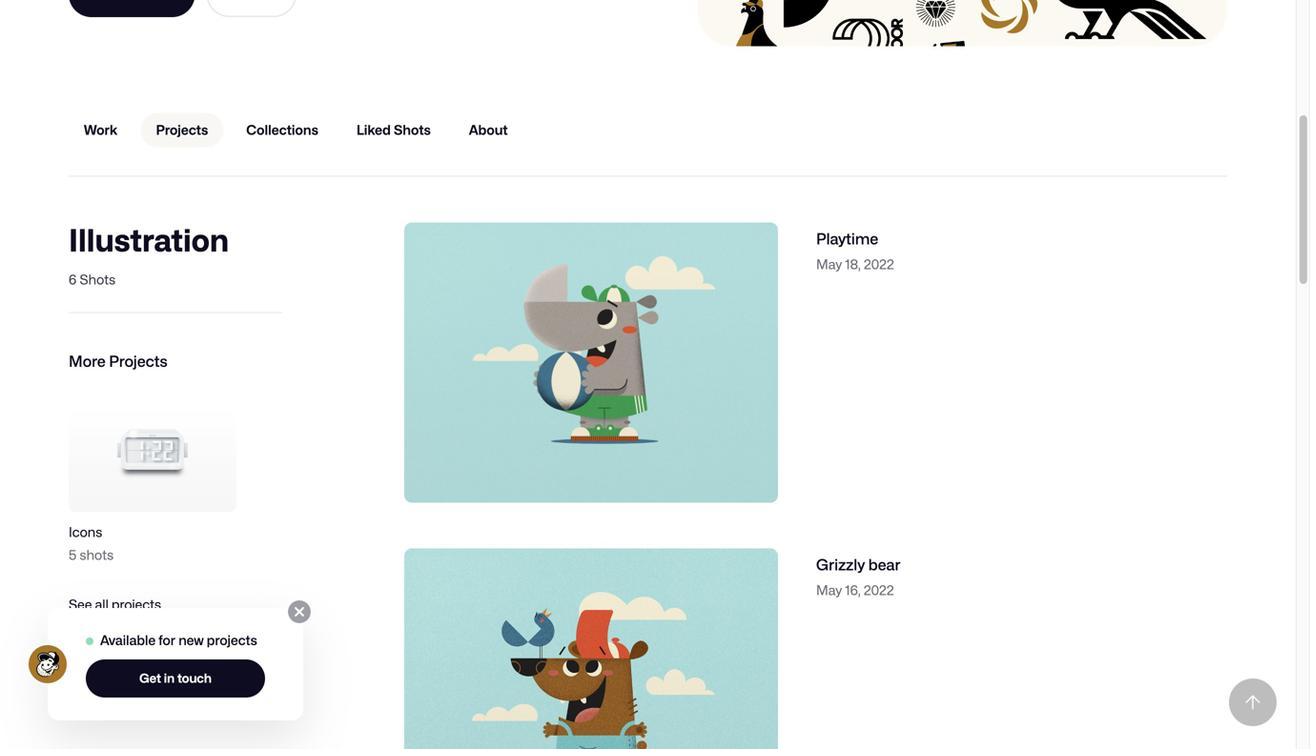 Task type: vqa. For each thing, say whether or not it's contained in the screenshot.
bottom 2022
yes



Task type: describe. For each thing, give the bounding box(es) containing it.
liked shots link
[[341, 113, 446, 147]]

about
[[469, 122, 508, 138]]

may inside playtime may 18, 2022
[[817, 256, 842, 273]]

collections link
[[231, 113, 334, 147]]

2022 inside playtime may 18, 2022
[[864, 256, 895, 273]]

may inside grizzly bear may 16, 2022
[[817, 583, 842, 599]]

liked shots
[[357, 122, 431, 138]]

2022 inside grizzly bear may 16, 2022
[[864, 583, 895, 599]]

6 shots
[[69, 272, 116, 288]]

playtime
[[817, 230, 879, 248]]

new
[[179, 633, 204, 649]]

grizzly
[[817, 556, 866, 575]]

work
[[84, 122, 118, 138]]

projects inside illustration main content
[[109, 352, 168, 371]]

illustration
[[69, 222, 229, 259]]

playtime link
[[817, 230, 879, 248]]

all
[[95, 597, 109, 613]]

shots
[[80, 547, 114, 564]]

0 vertical spatial projects
[[112, 597, 161, 613]]

grizzly bear affinity designer bear bird children illustration funny illustration image
[[405, 549, 779, 750]]

available
[[100, 633, 156, 649]]

1 vertical spatial projects
[[207, 633, 257, 649]]

more projects
[[69, 352, 168, 371]]

radio clock icon clock design icon illustration radi radio clock vector image
[[69, 387, 237, 513]]



Task type: locate. For each thing, give the bounding box(es) containing it.
icons
[[69, 525, 102, 541]]

0 vertical spatial projects
[[156, 122, 208, 138]]

0 horizontal spatial projects
[[112, 597, 161, 613]]

work link
[[69, 113, 133, 147]]

see
[[69, 597, 92, 613]]

about link
[[454, 113, 523, 147]]

illustration main content
[[0, 222, 1297, 750]]

get
[[139, 672, 161, 686]]

back to top image
[[1230, 679, 1278, 727]]

1 horizontal spatial projects
[[207, 633, 257, 649]]

may left 18,
[[817, 256, 842, 273]]

2 may from the top
[[817, 583, 842, 599]]

projects right all
[[112, 597, 161, 613]]

5
[[69, 547, 77, 564]]

1 may from the top
[[817, 256, 842, 273]]

16,
[[845, 583, 861, 599]]

grizzly bear link
[[817, 556, 901, 575]]

may
[[817, 256, 842, 273], [817, 583, 842, 599]]

in
[[164, 672, 175, 686]]

more
[[69, 352, 106, 371]]

get in touch link
[[86, 660, 265, 698]]

2022 right 18,
[[864, 256, 895, 273]]

may left '16,'
[[817, 583, 842, 599]]

projects
[[156, 122, 208, 138], [109, 352, 168, 371]]

liked
[[357, 122, 391, 138]]

projects
[[112, 597, 161, 613], [207, 633, 257, 649]]

18,
[[845, 256, 861, 273]]

see all projects link
[[69, 597, 161, 613]]

0 vertical spatial may
[[817, 256, 842, 273]]

for
[[159, 633, 176, 649]]

2022 down bear
[[864, 583, 895, 599]]

0 vertical spatial 2022
[[864, 256, 895, 273]]

see all projects
[[69, 597, 161, 613]]

1 vertical spatial 2022
[[864, 583, 895, 599]]

shots
[[394, 122, 431, 138], [80, 272, 116, 288]]

playtime may 18, 2022
[[817, 230, 895, 273]]

shots right liked
[[394, 122, 431, 138]]

1 vertical spatial shots
[[80, 272, 116, 288]]

projects right new
[[207, 633, 257, 649]]

collections
[[246, 122, 319, 138]]

0 vertical spatial shots
[[394, 122, 431, 138]]

0 horizontal spatial shots
[[80, 272, 116, 288]]

6
[[69, 272, 77, 288]]

playtime ball children illustration funny illustration rhino image
[[405, 223, 779, 503]]

2022
[[864, 256, 895, 273], [864, 583, 895, 599]]

1 2022 from the top
[[864, 256, 895, 273]]

bear
[[869, 556, 901, 575]]

1 vertical spatial projects
[[109, 352, 168, 371]]

shots for 6 shots
[[80, 272, 116, 288]]

projects link
[[141, 113, 224, 147]]

shots inside illustration main content
[[80, 272, 116, 288]]

get in touch
[[139, 672, 212, 686]]

1 horizontal spatial shots
[[394, 122, 431, 138]]

touch
[[178, 672, 212, 686]]

2 2022 from the top
[[864, 583, 895, 599]]

shots right "6"
[[80, 272, 116, 288]]

1 vertical spatial may
[[817, 583, 842, 599]]

projects right work link
[[156, 122, 208, 138]]

projects right more
[[109, 352, 168, 371]]

available for new projects
[[100, 633, 257, 649]]

shots for liked shots
[[394, 122, 431, 138]]

grizzly bear may 16, 2022
[[817, 556, 901, 599]]

icons 5 shots
[[69, 525, 114, 564]]



